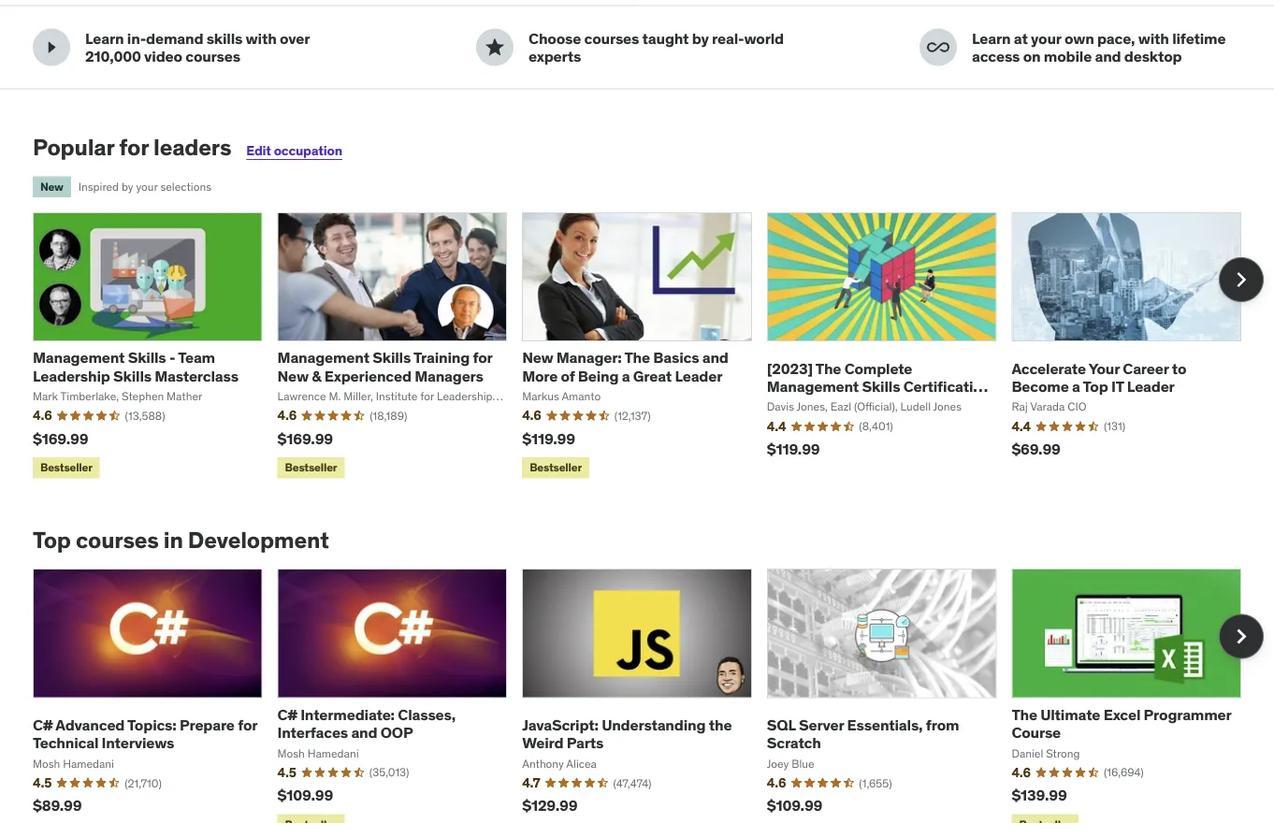 Task type: locate. For each thing, give the bounding box(es) containing it.
and right basics at the top of page
[[702, 348, 729, 367]]

new left &
[[278, 366, 309, 385]]

course down [2023]
[[767, 395, 816, 414]]

3 medium image from the left
[[927, 36, 950, 59]]

c# left advanced
[[33, 715, 53, 735]]

and inside c# intermediate: classes, interfaces and oop
[[351, 723, 378, 742]]

inspired
[[78, 179, 119, 194]]

learn inside learn at your own pace, with lifetime access on mobile and desktop
[[972, 29, 1011, 48]]

0 horizontal spatial your
[[136, 179, 158, 194]]

new inside the "management skills training for new & experienced managers"
[[278, 366, 309, 385]]

topics:
[[127, 715, 177, 735]]

a left your
[[1072, 377, 1080, 396]]

medium image
[[40, 36, 63, 59], [484, 36, 506, 59], [927, 36, 950, 59]]

understanding
[[602, 715, 706, 735]]

a
[[622, 366, 630, 385], [1072, 377, 1080, 396]]

new left of
[[522, 348, 553, 367]]

0 horizontal spatial with
[[246, 29, 277, 48]]

with
[[246, 29, 277, 48], [1139, 29, 1169, 48]]

0 vertical spatial for
[[119, 134, 149, 162]]

and left 'oop'
[[351, 723, 378, 742]]

your right at
[[1031, 29, 1062, 48]]

and inside new manager: the basics and more of being a great leader
[[702, 348, 729, 367]]

carousel element
[[33, 212, 1264, 482], [33, 569, 1264, 823]]

sql
[[767, 715, 796, 735]]

management inside management skills - team leadership skills masterclass
[[33, 348, 125, 367]]

basics
[[653, 348, 699, 367]]

0 horizontal spatial top
[[33, 526, 71, 554]]

1 vertical spatial course
[[1012, 723, 1061, 742]]

for right prepare
[[238, 715, 257, 735]]

by right inspired
[[122, 179, 133, 194]]

c# inside c# intermediate: classes, interfaces and oop
[[278, 705, 297, 724]]

advanced
[[55, 715, 125, 735]]

courses
[[584, 29, 639, 48], [186, 47, 240, 66], [76, 526, 159, 554]]

new for new manager: the basics and more of being a great leader
[[522, 348, 553, 367]]

by left the real-
[[692, 29, 709, 48]]

medium image left 210,000 at left top
[[40, 36, 63, 59]]

medium image for choose courses taught by real-world experts
[[484, 36, 506, 59]]

new manager: the basics and more of being a great leader link
[[522, 348, 729, 385]]

for
[[119, 134, 149, 162], [473, 348, 493, 367], [238, 715, 257, 735]]

management inside the "management skills training for new & experienced managers"
[[278, 348, 370, 367]]

c# advanced topics: prepare for technical interviews link
[[33, 715, 257, 753]]

1 horizontal spatial with
[[1139, 29, 1169, 48]]

1 horizontal spatial courses
[[186, 47, 240, 66]]

0 vertical spatial top
[[1083, 377, 1108, 396]]

1 with from the left
[[246, 29, 277, 48]]

0 horizontal spatial leader
[[675, 366, 723, 385]]

1 medium image from the left
[[40, 36, 63, 59]]

courses inside choose courses taught by real-world experts
[[584, 29, 639, 48]]

learn left at
[[972, 29, 1011, 48]]

and for new manager: the basics and more of being a great leader
[[702, 348, 729, 367]]

with left over
[[246, 29, 277, 48]]

0 vertical spatial and
[[1095, 47, 1121, 66]]

new down 'popular'
[[40, 179, 63, 194]]

0 horizontal spatial the
[[625, 348, 650, 367]]

2 learn from the left
[[972, 29, 1011, 48]]

2 horizontal spatial for
[[473, 348, 493, 367]]

1 horizontal spatial c#
[[278, 705, 297, 724]]

0 horizontal spatial course
[[767, 395, 816, 414]]

career
[[1123, 359, 1169, 378]]

accelerate your career to become a top it leader link
[[1012, 359, 1187, 396]]

certification
[[904, 377, 991, 396]]

to
[[1172, 359, 1187, 378]]

the inside the ultimate excel programmer course
[[1012, 705, 1038, 724]]

the left basics at the top of page
[[625, 348, 650, 367]]

a inside new manager: the basics and more of being a great leader
[[622, 366, 630, 385]]

for up inspired by your selections
[[119, 134, 149, 162]]

leader right it
[[1127, 377, 1175, 396]]

1 horizontal spatial and
[[702, 348, 729, 367]]

c#
[[278, 705, 297, 724], [33, 715, 53, 735]]

edit
[[246, 142, 271, 159]]

courses left taught
[[584, 29, 639, 48]]

1 vertical spatial for
[[473, 348, 493, 367]]

skills inside the "management skills training for new & experienced managers"
[[373, 348, 411, 367]]

-
[[169, 348, 175, 367]]

sql server essentials, from scratch link
[[767, 715, 959, 753]]

0 horizontal spatial for
[[119, 134, 149, 162]]

your left selections
[[136, 179, 158, 194]]

sql server essentials, from scratch
[[767, 715, 959, 753]]

1 horizontal spatial course
[[1012, 723, 1061, 742]]

courses for in
[[76, 526, 159, 554]]

interfaces
[[278, 723, 348, 742]]

c# left intermediate:
[[278, 705, 297, 724]]

with right pace,
[[1139, 29, 1169, 48]]

and
[[1095, 47, 1121, 66], [702, 348, 729, 367], [351, 723, 378, 742]]

choose courses taught by real-world experts
[[529, 29, 784, 66]]

2 horizontal spatial management
[[767, 377, 859, 396]]

skills
[[128, 348, 166, 367], [373, 348, 411, 367], [113, 366, 152, 385], [862, 377, 901, 396]]

learn inside learn in-demand skills with over 210,000 video courses
[[85, 29, 124, 48]]

1 vertical spatial and
[[702, 348, 729, 367]]

2 horizontal spatial the
[[1012, 705, 1038, 724]]

0 horizontal spatial courses
[[76, 526, 159, 554]]

1 horizontal spatial medium image
[[484, 36, 506, 59]]

0 vertical spatial carousel element
[[33, 212, 1264, 482]]

learn left in-
[[85, 29, 124, 48]]

2 vertical spatial for
[[238, 715, 257, 735]]

next image
[[1227, 265, 1257, 295]]

a inside accelerate your career to become a top it leader
[[1072, 377, 1080, 396]]

2 horizontal spatial new
[[522, 348, 553, 367]]

medium image left access
[[927, 36, 950, 59]]

medium image left experts
[[484, 36, 506, 59]]

learn
[[85, 29, 124, 48], [972, 29, 1011, 48]]

0 horizontal spatial new
[[40, 179, 63, 194]]

1 vertical spatial your
[[136, 179, 158, 194]]

1 carousel element from the top
[[33, 212, 1264, 482]]

1 horizontal spatial management
[[278, 348, 370, 367]]

occupation
[[274, 142, 342, 159]]

0 vertical spatial by
[[692, 29, 709, 48]]

and inside learn at your own pace, with lifetime access on mobile and desktop
[[1095, 47, 1121, 66]]

0 horizontal spatial management
[[33, 348, 125, 367]]

1 horizontal spatial top
[[1083, 377, 1108, 396]]

0 horizontal spatial a
[[622, 366, 630, 385]]

ultimate
[[1041, 705, 1101, 724]]

learn for learn at your own pace, with lifetime access on mobile and desktop
[[972, 29, 1011, 48]]

management for skills
[[33, 348, 125, 367]]

course inside [2023] the complete management skills certification course
[[767, 395, 816, 414]]

c# advanced topics: prepare for technical interviews
[[33, 715, 257, 753]]

0 horizontal spatial c#
[[33, 715, 53, 735]]

0 horizontal spatial by
[[122, 179, 133, 194]]

skills
[[206, 29, 243, 48]]

intermediate:
[[301, 705, 395, 724]]

2 vertical spatial and
[[351, 723, 378, 742]]

2 with from the left
[[1139, 29, 1169, 48]]

1 horizontal spatial for
[[238, 715, 257, 735]]

1 horizontal spatial by
[[692, 29, 709, 48]]

2 horizontal spatial and
[[1095, 47, 1121, 66]]

1 vertical spatial carousel element
[[33, 569, 1264, 823]]

leaders
[[154, 134, 231, 162]]

for right training
[[473, 348, 493, 367]]

weird
[[522, 733, 564, 753]]

[2023] the complete management skills certification course link
[[767, 359, 991, 414]]

2 carousel element from the top
[[33, 569, 1264, 823]]

2 medium image from the left
[[484, 36, 506, 59]]

interviews
[[102, 733, 174, 753]]

the
[[625, 348, 650, 367], [816, 359, 842, 378], [1012, 705, 1038, 724]]

accelerate
[[1012, 359, 1086, 378]]

1 horizontal spatial new
[[278, 366, 309, 385]]

management skills - team leadership skills masterclass link
[[33, 348, 238, 385]]

the right [2023]
[[816, 359, 842, 378]]

courses right video
[[186, 47, 240, 66]]

javascript: understanding the weird parts link
[[522, 715, 732, 753]]

0 vertical spatial your
[[1031, 29, 1062, 48]]

1 horizontal spatial leader
[[1127, 377, 1175, 396]]

the left ultimate
[[1012, 705, 1038, 724]]

new inside new manager: the basics and more of being a great leader
[[522, 348, 553, 367]]

0 horizontal spatial and
[[351, 723, 378, 742]]

0 vertical spatial course
[[767, 395, 816, 414]]

masterclass
[[155, 366, 238, 385]]

your inside learn at your own pace, with lifetime access on mobile and desktop
[[1031, 29, 1062, 48]]

1 horizontal spatial your
[[1031, 29, 1062, 48]]

desktop
[[1125, 47, 1182, 66]]

course inside the ultimate excel programmer course
[[1012, 723, 1061, 742]]

excel
[[1104, 705, 1141, 724]]

at
[[1014, 29, 1028, 48]]

of
[[561, 366, 575, 385]]

0 horizontal spatial medium image
[[40, 36, 63, 59]]

courses left in
[[76, 526, 159, 554]]

1 horizontal spatial a
[[1072, 377, 1080, 396]]

become
[[1012, 377, 1069, 396]]

own
[[1065, 29, 1094, 48]]

your
[[1031, 29, 1062, 48], [136, 179, 158, 194]]

a left great
[[622, 366, 630, 385]]

prepare
[[180, 715, 235, 735]]

the inside new manager: the basics and more of being a great leader
[[625, 348, 650, 367]]

course left excel
[[1012, 723, 1061, 742]]

&
[[312, 366, 321, 385]]

being
[[578, 366, 619, 385]]

leader right great
[[675, 366, 723, 385]]

for inside the "management skills training for new & experienced managers"
[[473, 348, 493, 367]]

0 horizontal spatial learn
[[85, 29, 124, 48]]

c# inside c# advanced topics: prepare for technical interviews
[[33, 715, 53, 735]]

and right own
[[1095, 47, 1121, 66]]

for inside c# advanced topics: prepare for technical interviews
[[238, 715, 257, 735]]

1 vertical spatial by
[[122, 179, 133, 194]]

1 learn from the left
[[85, 29, 124, 48]]

2 horizontal spatial courses
[[584, 29, 639, 48]]

2 horizontal spatial medium image
[[927, 36, 950, 59]]

1 horizontal spatial learn
[[972, 29, 1011, 48]]

course
[[767, 395, 816, 414], [1012, 723, 1061, 742]]

with inside learn at your own pace, with lifetime access on mobile and desktop
[[1139, 29, 1169, 48]]

essentials,
[[847, 715, 923, 735]]

your for at
[[1031, 29, 1062, 48]]

1 horizontal spatial the
[[816, 359, 842, 378]]

courses for taught
[[584, 29, 639, 48]]



Task type: describe. For each thing, give the bounding box(es) containing it.
from
[[926, 715, 959, 735]]

edit occupation
[[246, 142, 342, 159]]

pace,
[[1098, 29, 1135, 48]]

the ultimate excel programmer course
[[1012, 705, 1232, 742]]

manager:
[[557, 348, 622, 367]]

classes,
[[398, 705, 456, 724]]

learn for learn in-demand skills with over 210,000 video courses
[[85, 29, 124, 48]]

javascript: understanding the weird parts
[[522, 715, 732, 753]]

the inside [2023] the complete management skills certification course
[[816, 359, 842, 378]]

complete
[[845, 359, 913, 378]]

popular
[[33, 134, 114, 162]]

selections
[[160, 179, 211, 194]]

medium image for learn at your own pace, with lifetime access on mobile and desktop
[[927, 36, 950, 59]]

c# for c# intermediate: classes, interfaces and oop
[[278, 705, 297, 724]]

management skills training for new & experienced managers link
[[278, 348, 493, 385]]

with inside learn in-demand skills with over 210,000 video courses
[[246, 29, 277, 48]]

video
[[144, 47, 182, 66]]

accelerate your career to become a top it leader
[[1012, 359, 1187, 396]]

world
[[744, 29, 784, 48]]

edit occupation button
[[246, 142, 342, 159]]

c# intermediate: classes, interfaces and oop link
[[278, 705, 456, 742]]

the ultimate excel programmer course link
[[1012, 705, 1232, 742]]

management skills - team leadership skills masterclass
[[33, 348, 238, 385]]

learn in-demand skills with over 210,000 video courses
[[85, 29, 310, 66]]

technical
[[33, 733, 98, 753]]

access
[[972, 47, 1020, 66]]

parts
[[567, 733, 604, 753]]

team
[[178, 348, 215, 367]]

popular for leaders
[[33, 134, 231, 162]]

in-
[[127, 29, 146, 48]]

and for c# intermediate: classes, interfaces and oop
[[351, 723, 378, 742]]

javascript:
[[522, 715, 599, 735]]

1 vertical spatial top
[[33, 526, 71, 554]]

carousel element containing c# intermediate: classes, interfaces and oop
[[33, 569, 1264, 823]]

210,000
[[85, 47, 141, 66]]

[2023]
[[767, 359, 813, 378]]

in
[[164, 526, 183, 554]]

development
[[188, 526, 329, 554]]

top inside accelerate your career to become a top it leader
[[1083, 377, 1108, 396]]

real-
[[712, 29, 744, 48]]

management inside [2023] the complete management skills certification course
[[767, 377, 859, 396]]

experienced
[[324, 366, 412, 385]]

demand
[[146, 29, 203, 48]]

more
[[522, 366, 558, 385]]

managers
[[415, 366, 484, 385]]

leadership
[[33, 366, 110, 385]]

choose
[[529, 29, 581, 48]]

on
[[1023, 47, 1041, 66]]

programmer
[[1144, 705, 1232, 724]]

top courses in development
[[33, 526, 329, 554]]

inspired by your selections
[[78, 179, 211, 194]]

courses inside learn in-demand skills with over 210,000 video courses
[[186, 47, 240, 66]]

by inside choose courses taught by real-world experts
[[692, 29, 709, 48]]

oop
[[381, 723, 413, 742]]

the
[[709, 715, 732, 735]]

[2023] the complete management skills certification course
[[767, 359, 991, 414]]

over
[[280, 29, 310, 48]]

carousel element containing management skills - team leadership skills masterclass
[[33, 212, 1264, 482]]

skills inside [2023] the complete management skills certification course
[[862, 377, 901, 396]]

your for by
[[136, 179, 158, 194]]

training
[[414, 348, 470, 367]]

experts
[[529, 47, 581, 66]]

c# intermediate: classes, interfaces and oop
[[278, 705, 456, 742]]

management for &
[[278, 348, 370, 367]]

next image
[[1227, 622, 1257, 652]]

lifetime
[[1173, 29, 1226, 48]]

management skills training for new & experienced managers
[[278, 348, 493, 385]]

learn at your own pace, with lifetime access on mobile and desktop
[[972, 29, 1226, 66]]

new for new
[[40, 179, 63, 194]]

server
[[799, 715, 844, 735]]

leader inside new manager: the basics and more of being a great leader
[[675, 366, 723, 385]]

medium image for learn in-demand skills with over 210,000 video courses
[[40, 36, 63, 59]]

new manager: the basics and more of being a great leader
[[522, 348, 729, 385]]

it
[[1112, 377, 1124, 396]]

taught
[[642, 29, 689, 48]]

great
[[633, 366, 672, 385]]

mobile
[[1044, 47, 1092, 66]]

leader inside accelerate your career to become a top it leader
[[1127, 377, 1175, 396]]

c# for c# advanced topics: prepare for technical interviews
[[33, 715, 53, 735]]

your
[[1089, 359, 1120, 378]]

scratch
[[767, 733, 821, 753]]



Task type: vqa. For each thing, say whether or not it's contained in the screenshot.
Scratch
yes



